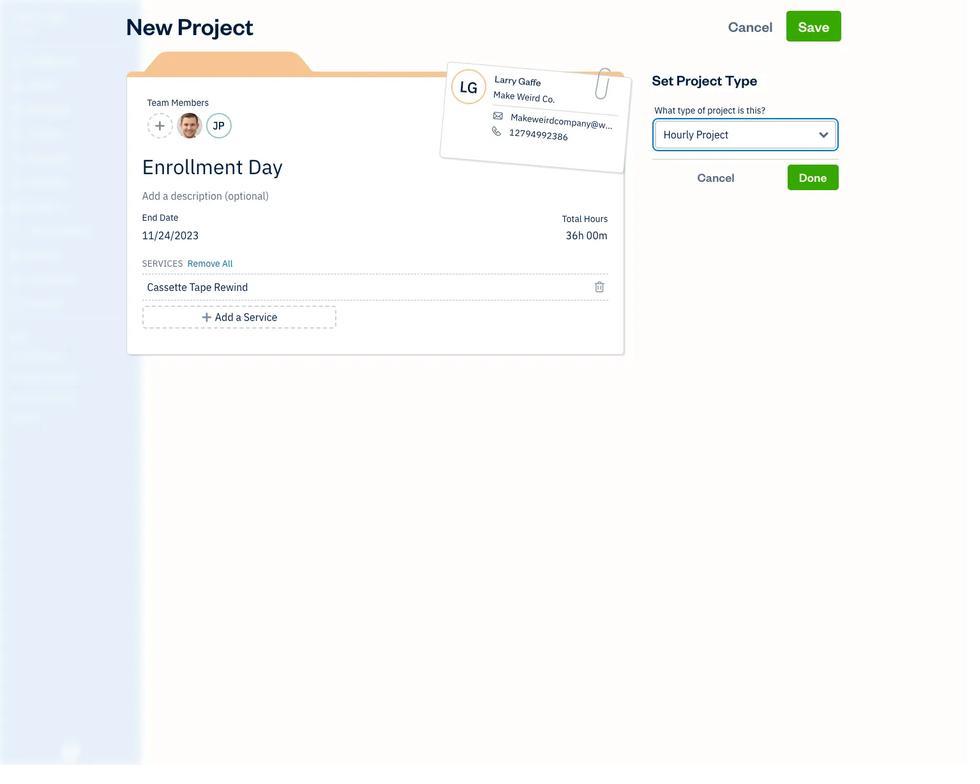 Task type: describe. For each thing, give the bounding box(es) containing it.
total
[[562, 213, 582, 225]]

estimate image
[[8, 104, 24, 117]]

all
[[222, 258, 233, 269]]

expense image
[[8, 177, 24, 190]]

makeweirdcompany@weird.co
[[510, 111, 633, 133]]

what type of project is this?
[[655, 105, 766, 116]]

what type of project is this? element
[[652, 95, 839, 160]]

cancel for bottom cancel button
[[698, 170, 735, 185]]

new project
[[126, 11, 254, 41]]

gaffe
[[518, 75, 541, 89]]

12794992386
[[509, 127, 569, 143]]

settings image
[[10, 413, 137, 423]]

is
[[738, 105, 745, 116]]

1 vertical spatial cancel button
[[652, 165, 780, 190]]

team members image
[[10, 351, 137, 361]]

larry gaffe make weird co.
[[493, 73, 556, 105]]

rewind
[[214, 281, 248, 294]]

client image
[[8, 80, 24, 93]]

date
[[160, 212, 178, 224]]

of
[[698, 105, 706, 116]]

add
[[215, 311, 234, 324]]

Project Description text field
[[142, 188, 493, 204]]

total hours
[[562, 213, 608, 225]]

make
[[493, 89, 515, 102]]

invoice image
[[8, 128, 24, 141]]

hourly project
[[664, 128, 729, 141]]

dashboard image
[[8, 56, 24, 68]]

add a service
[[215, 311, 277, 324]]

Project Name text field
[[142, 154, 493, 179]]

a
[[236, 311, 241, 324]]

weird
[[516, 91, 541, 104]]

apps image
[[10, 331, 137, 341]]

items and services image
[[10, 372, 137, 382]]

remove project service image
[[594, 280, 606, 295]]

add a service button
[[142, 306, 336, 329]]

Project Type field
[[655, 121, 836, 149]]

lg
[[459, 76, 479, 98]]

End date in  format text field
[[142, 229, 297, 242]]

set project type
[[652, 71, 758, 89]]

add team member image
[[154, 118, 166, 133]]

larry
[[494, 73, 517, 87]]

save
[[798, 17, 830, 35]]

Hourly Budget text field
[[566, 229, 608, 242]]

team members
[[147, 97, 209, 109]]



Task type: locate. For each thing, give the bounding box(es) containing it.
1 vertical spatial cancel
[[698, 170, 735, 185]]

members
[[171, 97, 209, 109]]

cancel button up type
[[717, 11, 785, 42]]

0 vertical spatial project
[[177, 11, 254, 41]]

main element
[[0, 0, 172, 766]]

cancel up type
[[728, 17, 773, 35]]

remove all button
[[185, 254, 233, 271]]

cassette
[[147, 281, 187, 294]]

project for new
[[177, 11, 254, 41]]

cancel button down hourly project
[[652, 165, 780, 190]]

cancel for topmost cancel button
[[728, 17, 773, 35]]

bank connections image
[[10, 392, 137, 402]]

end
[[142, 212, 158, 224]]

cassette tape rewind
[[147, 281, 248, 294]]

cancel
[[728, 17, 773, 35], [698, 170, 735, 185]]

0 vertical spatial cancel
[[728, 17, 773, 35]]

done
[[799, 170, 827, 185]]

jp
[[213, 119, 225, 132]]

project for hourly
[[696, 128, 729, 141]]

owner
[[10, 26, 34, 35]]

what
[[655, 105, 676, 116]]

1 vertical spatial project
[[677, 71, 723, 89]]

services
[[142, 258, 183, 269]]

type
[[678, 105, 696, 116]]

new
[[126, 11, 173, 41]]

project image
[[8, 201, 24, 214]]

timer image
[[8, 225, 24, 238]]

this?
[[747, 105, 766, 116]]

save button
[[787, 11, 841, 42]]

2 vertical spatial project
[[696, 128, 729, 141]]

team
[[147, 97, 169, 109]]

plus image
[[201, 310, 213, 325]]

freshbooks image
[[60, 745, 80, 761]]

report image
[[8, 298, 24, 311]]

tape
[[190, 281, 212, 294]]

done button
[[788, 165, 839, 190]]

turtle inc owner
[[10, 11, 67, 35]]

project
[[177, 11, 254, 41], [677, 71, 723, 89], [696, 128, 729, 141]]

inc
[[49, 11, 67, 24]]

services remove all
[[142, 258, 233, 269]]

set
[[652, 71, 674, 89]]

turtle
[[10, 11, 47, 24]]

hours
[[584, 213, 608, 225]]

co.
[[542, 93, 556, 105]]

type
[[725, 71, 758, 89]]

project inside field
[[696, 128, 729, 141]]

money image
[[8, 250, 24, 262]]

chart image
[[8, 274, 24, 287]]

0 vertical spatial cancel button
[[717, 11, 785, 42]]

remove
[[188, 258, 220, 269]]

end date
[[142, 212, 178, 224]]

phone image
[[490, 126, 503, 137]]

project
[[708, 105, 736, 116]]

project for set
[[677, 71, 723, 89]]

payment image
[[8, 153, 24, 165]]

envelope image
[[491, 110, 505, 122]]

hourly
[[664, 128, 694, 141]]

service
[[244, 311, 277, 324]]

cancel down hourly project
[[698, 170, 735, 185]]

cancel button
[[717, 11, 785, 42], [652, 165, 780, 190]]



Task type: vqa. For each thing, say whether or not it's contained in the screenshot.
estimate icon
yes



